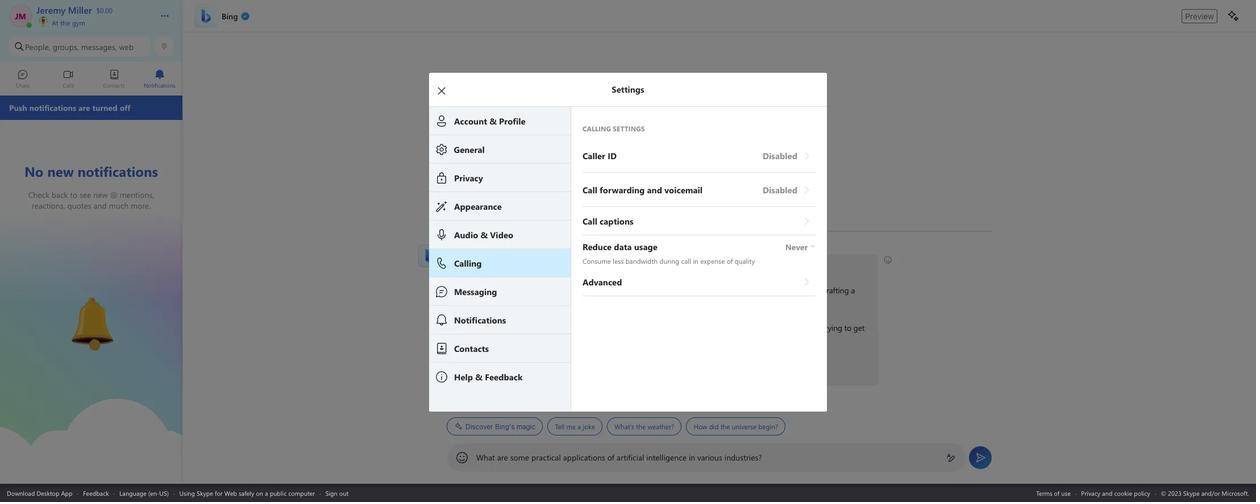 Task type: describe. For each thing, give the bounding box(es) containing it.
trying
[[823, 322, 843, 333]]

to right trip
[[778, 285, 785, 296]]

kids.
[[511, 297, 526, 308]]

you inside ask me any type of question, like finding vegan restaurants in cambridge, itinerary for your trip to europe or drafting a story for curious kids. in groups, remember to mention me with @bing. i'm an ai preview, so i'm still learning. sometimes i might say something weird. don't get mad at me, i'm just trying to get better! if you want to start over, type
[[460, 360, 472, 371]]

a inside ask me any type of question, like finding vegan restaurants in cambridge, itinerary for your trip to europe or drafting a story for curious kids. in groups, remember to mention me with @bing. i'm an ai preview, so i'm still learning. sometimes i might say something weird. don't get mad at me, i'm just trying to get better! if you want to start over, type
[[851, 285, 855, 296]]

intelligence
[[647, 452, 687, 463]]

using skype for web safely on a public computer link
[[179, 489, 315, 497]]

to down vegan
[[601, 297, 608, 308]]

start
[[502, 360, 517, 371]]

say
[[648, 322, 659, 333]]

like
[[554, 285, 565, 296]]

2 vertical spatial for
[[215, 489, 223, 497]]

9:24
[[464, 244, 476, 253]]

0 horizontal spatial i
[[543, 260, 545, 271]]

groups, inside button
[[53, 41, 79, 52]]

what's the weather? button
[[607, 417, 682, 436]]

using
[[179, 489, 195, 497]]

terms of use
[[1037, 489, 1071, 497]]

!
[[507, 260, 509, 271]]

messages,
[[81, 41, 117, 52]]

in
[[528, 297, 534, 308]]

calling settings dialog
[[429, 72, 844, 411]]

sign
[[326, 489, 338, 497]]

(en-
[[148, 489, 159, 497]]

universe
[[732, 422, 757, 431]]

app
[[61, 489, 73, 497]]

europe
[[787, 285, 811, 296]]

what are some practical applications of artificial intelligence in various industries?
[[477, 452, 762, 463]]

help
[[547, 260, 562, 271]]

at
[[52, 18, 59, 27]]

tell me a joke button
[[548, 417, 603, 436]]

2 horizontal spatial the
[[721, 422, 730, 431]]

language
[[119, 489, 147, 497]]

story
[[453, 297, 470, 308]]

of inside ask me any type of question, like finding vegan restaurants in cambridge, itinerary for your trip to europe or drafting a story for curious kids. in groups, remember to mention me with @bing. i'm an ai preview, so i'm still learning. sometimes i might say something weird. don't get mad at me, i'm just trying to get better! if you want to start over, type
[[511, 285, 518, 296]]

drafting
[[822, 285, 849, 296]]

sign out
[[326, 489, 349, 497]]

out
[[339, 489, 349, 497]]

me for ask me any type of question, like finding vegan restaurants in cambridge, itinerary for your trip to europe or drafting a story for curious kids. in groups, remember to mention me with @bing. i'm an ai preview, so i'm still learning. sometimes i might say something weird. don't get mad at me, i'm just trying to get better! if you want to start over, type
[[467, 285, 478, 296]]

itinerary
[[705, 285, 733, 296]]

download desktop app link
[[7, 489, 73, 497]]

2 horizontal spatial of
[[1055, 489, 1060, 497]]

weather?
[[648, 422, 675, 431]]

what's
[[615, 422, 635, 431]]

how did the universe begin? button
[[687, 417, 786, 436]]

ask
[[453, 285, 465, 296]]

safely
[[239, 489, 254, 497]]

with
[[654, 297, 668, 308]]

any
[[480, 285, 492, 296]]

can
[[529, 260, 541, 271]]

people, groups, messages, web
[[25, 41, 134, 52]]

want
[[474, 360, 491, 371]]

to right trying
[[845, 322, 852, 333]]

web
[[119, 41, 134, 52]]

1 vertical spatial in
[[689, 452, 696, 463]]

how did the universe begin?
[[694, 422, 779, 431]]

0 vertical spatial you
[[564, 260, 577, 271]]

on
[[256, 489, 263, 497]]

me for tell me a joke
[[567, 422, 576, 431]]

hey,
[[453, 260, 468, 271]]

just
[[809, 322, 821, 333]]

might
[[626, 322, 646, 333]]

to left start
[[493, 360, 500, 371]]

your
[[747, 285, 762, 296]]

privacy
[[1082, 489, 1101, 497]]

(smileeyes)
[[604, 259, 642, 270]]

and
[[1103, 489, 1113, 497]]

vegan
[[593, 285, 614, 296]]

privacy and cookie policy
[[1082, 489, 1151, 497]]

0 horizontal spatial a
[[265, 489, 268, 497]]

1 vertical spatial for
[[472, 297, 482, 308]]

sometimes
[[582, 322, 620, 333]]

0 horizontal spatial type
[[494, 285, 509, 296]]

don't
[[722, 322, 740, 333]]

curious
[[484, 297, 509, 308]]

computer
[[288, 489, 315, 497]]

(openhands)
[[794, 359, 837, 370]]

begin?
[[759, 422, 779, 431]]

today?
[[579, 260, 601, 271]]

newtopic
[[554, 360, 587, 371]]

applications
[[563, 452, 606, 463]]

or
[[813, 285, 820, 296]]

bell
[[57, 293, 72, 305]]

practical
[[532, 452, 561, 463]]

learning.
[[551, 322, 580, 333]]

gym
[[72, 18, 85, 27]]



Task type: locate. For each thing, give the bounding box(es) containing it.
1 vertical spatial a
[[578, 422, 581, 431]]

0 horizontal spatial of
[[511, 285, 518, 296]]

0 horizontal spatial get
[[742, 322, 754, 333]]

1 horizontal spatial me
[[567, 422, 576, 431]]

tab list
[[0, 64, 183, 96]]

in left various
[[689, 452, 696, 463]]

language (en-us)
[[119, 489, 169, 497]]

people,
[[25, 41, 51, 52]]

1 horizontal spatial type
[[537, 360, 552, 371]]

0 vertical spatial me
[[467, 285, 478, 296]]

a right on
[[265, 489, 268, 497]]

discover
[[466, 422, 493, 431]]

still
[[537, 322, 549, 333]]

0 horizontal spatial me
[[467, 285, 478, 296]]

1 i'm from the left
[[453, 322, 464, 333]]

tell me a joke
[[555, 422, 595, 431]]

feedback
[[83, 489, 109, 497]]

tell
[[555, 422, 565, 431]]

what's the weather?
[[615, 422, 675, 431]]

the
[[60, 18, 70, 27], [637, 422, 646, 431], [721, 422, 730, 431]]

1 horizontal spatial you
[[564, 260, 577, 271]]

0 horizontal spatial the
[[60, 18, 70, 27]]

this
[[470, 260, 482, 271]]

so
[[515, 322, 523, 333]]

if
[[453, 360, 458, 371]]

mad
[[756, 322, 771, 333]]

get
[[742, 322, 754, 333], [854, 322, 865, 333]]

ai
[[476, 322, 483, 333]]

2 i'm from the left
[[525, 322, 535, 333]]

me left any
[[467, 285, 478, 296]]

sign out link
[[326, 489, 349, 497]]

0 vertical spatial a
[[851, 285, 855, 296]]

0 horizontal spatial groups,
[[53, 41, 79, 52]]

for right story
[[472, 297, 482, 308]]

1 vertical spatial groups,
[[536, 297, 562, 308]]

0 horizontal spatial in
[[655, 285, 662, 296]]

0 vertical spatial in
[[655, 285, 662, 296]]

cambridge,
[[664, 285, 703, 296]]

1 horizontal spatial of
[[608, 452, 615, 463]]

a inside button
[[578, 422, 581, 431]]

1 vertical spatial you
[[460, 360, 472, 371]]

1 horizontal spatial in
[[689, 452, 696, 463]]

how left did
[[694, 422, 708, 431]]

1 vertical spatial how
[[694, 422, 708, 431]]

in up with
[[655, 285, 662, 296]]

3 i'm from the left
[[796, 322, 806, 333]]

hey, this is bing ! how can i help you today?
[[453, 260, 603, 271]]

joke
[[583, 422, 595, 431]]

Type a message text field
[[477, 452, 938, 463]]

1 horizontal spatial for
[[472, 297, 482, 308]]

1 vertical spatial type
[[537, 360, 552, 371]]

use
[[1062, 489, 1071, 497]]

0 vertical spatial groups,
[[53, 41, 79, 52]]

2 vertical spatial of
[[1055, 489, 1060, 497]]

groups, inside ask me any type of question, like finding vegan restaurants in cambridge, itinerary for your trip to europe or drafting a story for curious kids. in groups, remember to mention me with @bing. i'm an ai preview, so i'm still learning. sometimes i might say something weird. don't get mad at me, i'm just trying to get better! if you want to start over, type
[[536, 297, 562, 308]]

get left 'mad'
[[742, 322, 754, 333]]

terms
[[1037, 489, 1053, 497]]

preview,
[[485, 322, 513, 333]]

a right drafting at the right of the page
[[851, 285, 855, 296]]

restaurants
[[616, 285, 653, 296]]

i inside ask me any type of question, like finding vegan restaurants in cambridge, itinerary for your trip to europe or drafting a story for curious kids. in groups, remember to mention me with @bing. i'm an ai preview, so i'm still learning. sometimes i might say something weird. don't get mad at me, i'm just trying to get better! if you want to start over, type
[[622, 322, 624, 333]]

of left 'use'
[[1055, 489, 1060, 497]]

artificial
[[617, 452, 645, 463]]

0 vertical spatial i
[[543, 260, 545, 271]]

2 horizontal spatial for
[[735, 285, 745, 296]]

2 vertical spatial a
[[265, 489, 268, 497]]

for left your
[[735, 285, 745, 296]]

me,
[[782, 322, 794, 333]]

2 horizontal spatial a
[[851, 285, 855, 296]]

preview
[[1186, 11, 1215, 21]]

how right !
[[511, 260, 527, 271]]

weird.
[[700, 322, 720, 333]]

using skype for web safely on a public computer
[[179, 489, 315, 497]]

bing, 9:24 am
[[447, 244, 489, 253]]

me left with
[[641, 297, 652, 308]]

1 horizontal spatial groups,
[[536, 297, 562, 308]]

us)
[[159, 489, 169, 497]]

question,
[[520, 285, 552, 296]]

of up kids.
[[511, 285, 518, 296]]

the for at
[[60, 18, 70, 27]]

0 horizontal spatial you
[[460, 360, 472, 371]]

1 horizontal spatial how
[[694, 422, 708, 431]]

are
[[497, 452, 508, 463]]

you right if
[[460, 360, 472, 371]]

at the gym
[[50, 18, 85, 27]]

finding
[[567, 285, 591, 296]]

better!
[[453, 335, 476, 346]]

2 horizontal spatial me
[[641, 297, 652, 308]]

bing,
[[447, 244, 462, 253]]

1 horizontal spatial a
[[578, 422, 581, 431]]

the right 'what's'
[[637, 422, 646, 431]]

groups, down at the gym
[[53, 41, 79, 52]]

people, groups, messages, web button
[[9, 36, 151, 57]]

@bing.
[[670, 297, 695, 308]]

2 get from the left
[[854, 322, 865, 333]]

groups, down the "like"
[[536, 297, 562, 308]]

an
[[466, 322, 474, 333]]

0 horizontal spatial how
[[511, 260, 527, 271]]

web
[[224, 489, 237, 497]]

0 vertical spatial type
[[494, 285, 509, 296]]

0 horizontal spatial i'm
[[453, 322, 464, 333]]

did
[[710, 422, 719, 431]]

desktop
[[37, 489, 59, 497]]

type up curious
[[494, 285, 509, 296]]

0 vertical spatial of
[[511, 285, 518, 296]]

1 horizontal spatial i
[[622, 322, 624, 333]]

you right help
[[564, 260, 577, 271]]

trip
[[764, 285, 776, 296]]

1 vertical spatial i
[[622, 322, 624, 333]]

1 vertical spatial of
[[608, 452, 615, 463]]

some
[[510, 452, 530, 463]]

of
[[511, 285, 518, 296], [608, 452, 615, 463], [1055, 489, 1060, 497]]

at
[[773, 322, 779, 333]]

i'm left 'just'
[[796, 322, 806, 333]]

i right can
[[543, 260, 545, 271]]

at the gym button
[[36, 16, 149, 27]]

for left web
[[215, 489, 223, 497]]

2 vertical spatial me
[[567, 422, 576, 431]]

i
[[543, 260, 545, 271], [622, 322, 624, 333]]

me inside button
[[567, 422, 576, 431]]

terms of use link
[[1037, 489, 1071, 497]]

0 vertical spatial for
[[735, 285, 745, 296]]

2 horizontal spatial i'm
[[796, 322, 806, 333]]

bing's
[[495, 422, 515, 431]]

mention
[[611, 297, 639, 308]]

privacy and cookie policy link
[[1082, 489, 1151, 497]]

0 horizontal spatial for
[[215, 489, 223, 497]]

am
[[478, 244, 489, 253]]

1 horizontal spatial get
[[854, 322, 865, 333]]

the right did
[[721, 422, 730, 431]]

1 get from the left
[[742, 322, 754, 333]]

something
[[661, 322, 698, 333]]

how inside button
[[694, 422, 708, 431]]

i left might
[[622, 322, 624, 333]]

the for what's
[[637, 422, 646, 431]]

in inside ask me any type of question, like finding vegan restaurants in cambridge, itinerary for your trip to europe or drafting a story for curious kids. in groups, remember to mention me with @bing. i'm an ai preview, so i'm still learning. sometimes i might say something weird. don't get mad at me, i'm just trying to get better! if you want to start over, type
[[655, 285, 662, 296]]

how
[[511, 260, 527, 271], [694, 422, 708, 431]]

i'm left an
[[453, 322, 464, 333]]

download desktop app
[[7, 489, 73, 497]]

type right over,
[[537, 360, 552, 371]]

public
[[270, 489, 287, 497]]

a left joke
[[578, 422, 581, 431]]

me right tell
[[567, 422, 576, 431]]

policy
[[1135, 489, 1151, 497]]

of left artificial
[[608, 452, 615, 463]]

you
[[564, 260, 577, 271], [460, 360, 472, 371]]

download
[[7, 489, 35, 497]]

the right at
[[60, 18, 70, 27]]

what
[[477, 452, 495, 463]]

1 horizontal spatial i'm
[[525, 322, 535, 333]]

i'm
[[453, 322, 464, 333], [525, 322, 535, 333], [796, 322, 806, 333]]

remember
[[564, 297, 599, 308]]

0 vertical spatial how
[[511, 260, 527, 271]]

i'm right so
[[525, 322, 535, 333]]

get right trying
[[854, 322, 865, 333]]

1 vertical spatial me
[[641, 297, 652, 308]]

magic
[[517, 422, 536, 431]]

1 horizontal spatial the
[[637, 422, 646, 431]]

industries?
[[725, 452, 762, 463]]

a
[[851, 285, 855, 296], [578, 422, 581, 431], [265, 489, 268, 497]]



Task type: vqa. For each thing, say whether or not it's contained in the screenshot.
Go
no



